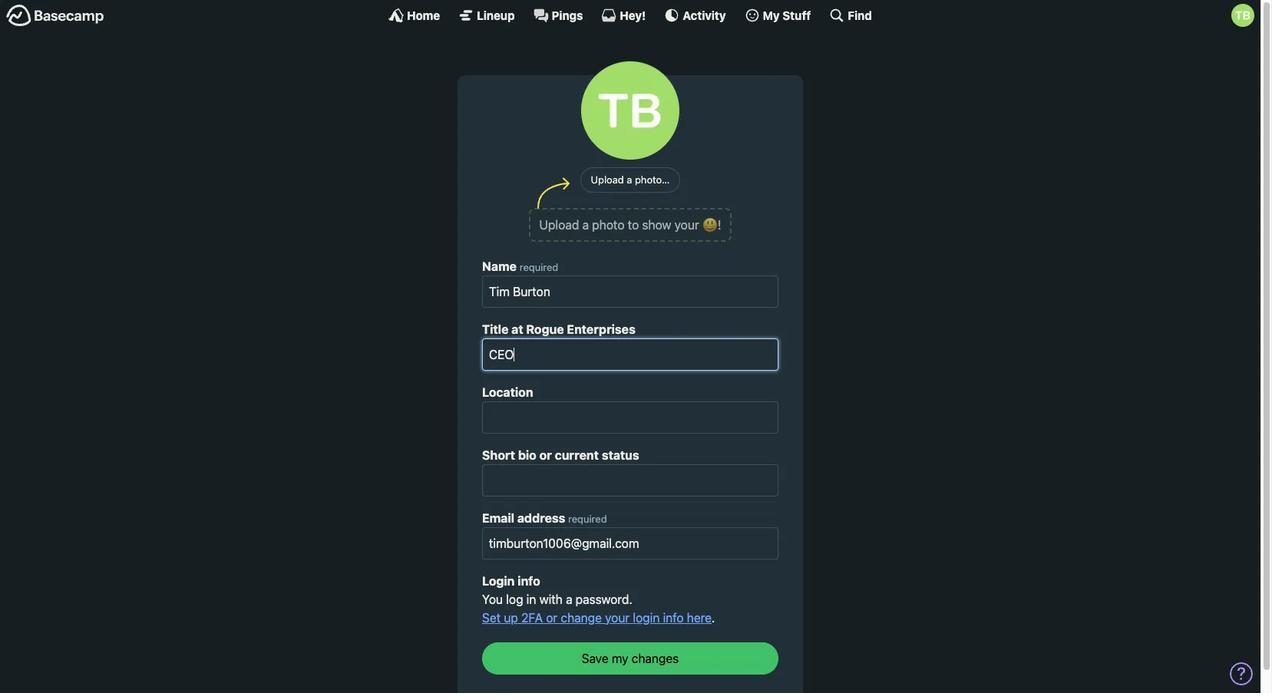 Task type: vqa. For each thing, say whether or not it's contained in the screenshot.
the any at the top of page
no



Task type: describe. For each thing, give the bounding box(es) containing it.
you
[[482, 592, 503, 606]]

find
[[848, 8, 872, 22]]

a inside the login info you log in with              a password. set up 2fa or change your login info here .
[[566, 592, 572, 606]]

set
[[482, 611, 501, 625]]

or inside the login info you log in with              a password. set up 2fa or change your login info here .
[[546, 611, 558, 625]]

1 horizontal spatial your
[[675, 218, 699, 231]]

upload for upload a photo…
[[591, 173, 624, 185]]

password.
[[576, 592, 632, 606]]

with
[[539, 592, 563, 606]]

login info you log in with              a password. set up 2fa or change your login info here .
[[482, 574, 715, 625]]

0 vertical spatial or
[[539, 448, 552, 462]]

short
[[482, 448, 515, 462]]

required inside email address required
[[568, 512, 607, 525]]

.
[[712, 611, 715, 625]]

login
[[633, 611, 660, 625]]

my stuff
[[763, 8, 811, 22]]

1 horizontal spatial info
[[663, 611, 684, 625]]

login
[[482, 574, 515, 588]]

your inside the login info you log in with              a password. set up 2fa or change your login info here .
[[605, 611, 630, 625]]

email
[[482, 511, 514, 525]]

2fa
[[521, 611, 543, 625]]

stuff
[[782, 8, 811, 22]]

find button
[[829, 8, 872, 23]]

my
[[763, 8, 780, 22]]

upload for upload a photo to show your 😃!
[[539, 218, 579, 231]]

Short bio or current status text field
[[482, 464, 778, 496]]

at
[[511, 322, 523, 336]]

home
[[407, 8, 440, 22]]

location
[[482, 385, 533, 399]]

name
[[482, 259, 517, 273]]

tim burton image
[[1231, 4, 1254, 27]]

status
[[602, 448, 639, 462]]

show
[[642, 218, 671, 231]]

pings button
[[533, 8, 583, 23]]

home link
[[389, 8, 440, 23]]



Task type: locate. For each thing, give the bounding box(es) containing it.
1 vertical spatial required
[[568, 512, 607, 525]]

in
[[526, 592, 536, 606]]

or down with
[[546, 611, 558, 625]]

upload left 'photo'
[[539, 218, 579, 231]]

hey!
[[620, 8, 646, 22]]

activity
[[683, 8, 726, 22]]

upload a photo…
[[591, 173, 670, 185]]

1 vertical spatial upload
[[539, 218, 579, 231]]

here
[[687, 611, 712, 625]]

upload a photo… button
[[580, 167, 681, 192]]

tim burton image
[[581, 61, 679, 160]]

None email field
[[482, 527, 778, 559]]

name required
[[482, 259, 558, 273]]

photo…
[[635, 173, 670, 185]]

1 vertical spatial your
[[605, 611, 630, 625]]

activity link
[[664, 8, 726, 23]]

your
[[675, 218, 699, 231], [605, 611, 630, 625]]

enterprises
[[567, 322, 635, 336]]

a for photo…
[[627, 173, 632, 185]]

address
[[517, 511, 565, 525]]

0 vertical spatial required
[[520, 261, 558, 273]]

1 vertical spatial a
[[582, 218, 589, 231]]

Location text field
[[482, 401, 778, 433]]

a left photo…
[[627, 173, 632, 185]]

a right with
[[566, 592, 572, 606]]

Title at Rogue Enterprises text field
[[482, 338, 778, 370]]

a left 'photo'
[[582, 218, 589, 231]]

short bio or current status
[[482, 448, 639, 462]]

2 horizontal spatial a
[[627, 173, 632, 185]]

change
[[561, 611, 602, 625]]

switch accounts image
[[6, 4, 104, 28]]

photo
[[592, 218, 624, 231]]

current
[[555, 448, 599, 462]]

title at rogue enterprises
[[482, 322, 635, 336]]

a for photo
[[582, 218, 589, 231]]

required
[[520, 261, 558, 273], [568, 512, 607, 525]]

email address required
[[482, 511, 607, 525]]

upload left photo…
[[591, 173, 624, 185]]

log
[[506, 592, 523, 606]]

rogue
[[526, 322, 564, 336]]

upload a photo to show your 😃!
[[539, 218, 721, 231]]

lineup
[[477, 8, 515, 22]]

1 vertical spatial info
[[663, 611, 684, 625]]

info up in
[[518, 574, 540, 588]]

or right the "bio"
[[539, 448, 552, 462]]

None submit
[[482, 642, 778, 674]]

info left here
[[663, 611, 684, 625]]

2 vertical spatial a
[[566, 592, 572, 606]]

pings
[[552, 8, 583, 22]]

0 vertical spatial a
[[627, 173, 632, 185]]

your down password. in the left of the page
[[605, 611, 630, 625]]

0 vertical spatial upload
[[591, 173, 624, 185]]

or
[[539, 448, 552, 462], [546, 611, 558, 625]]

lineup link
[[458, 8, 515, 23]]

upload
[[591, 173, 624, 185], [539, 218, 579, 231]]

required right address
[[568, 512, 607, 525]]

bio
[[518, 448, 536, 462]]

1 horizontal spatial a
[[582, 218, 589, 231]]

1 horizontal spatial required
[[568, 512, 607, 525]]

your left 😃!
[[675, 218, 699, 231]]

title
[[482, 322, 508, 336]]

required right name
[[520, 261, 558, 273]]

😃!
[[702, 218, 721, 231]]

a
[[627, 173, 632, 185], [582, 218, 589, 231], [566, 592, 572, 606]]

required inside name required
[[520, 261, 558, 273]]

0 horizontal spatial required
[[520, 261, 558, 273]]

main element
[[0, 0, 1261, 30]]

None text field
[[482, 275, 778, 307]]

info
[[518, 574, 540, 588], [663, 611, 684, 625]]

0 vertical spatial info
[[518, 574, 540, 588]]

hey! button
[[601, 8, 646, 23]]

1 vertical spatial or
[[546, 611, 558, 625]]

1 horizontal spatial upload
[[591, 173, 624, 185]]

set up 2fa or change your login info here link
[[482, 611, 712, 625]]

0 horizontal spatial a
[[566, 592, 572, 606]]

my stuff button
[[744, 8, 811, 23]]

0 horizontal spatial upload
[[539, 218, 579, 231]]

0 horizontal spatial info
[[518, 574, 540, 588]]

upload inside upload a photo… button
[[591, 173, 624, 185]]

0 vertical spatial your
[[675, 218, 699, 231]]

a inside button
[[627, 173, 632, 185]]

up
[[504, 611, 518, 625]]

0 horizontal spatial your
[[605, 611, 630, 625]]

to
[[628, 218, 639, 231]]



